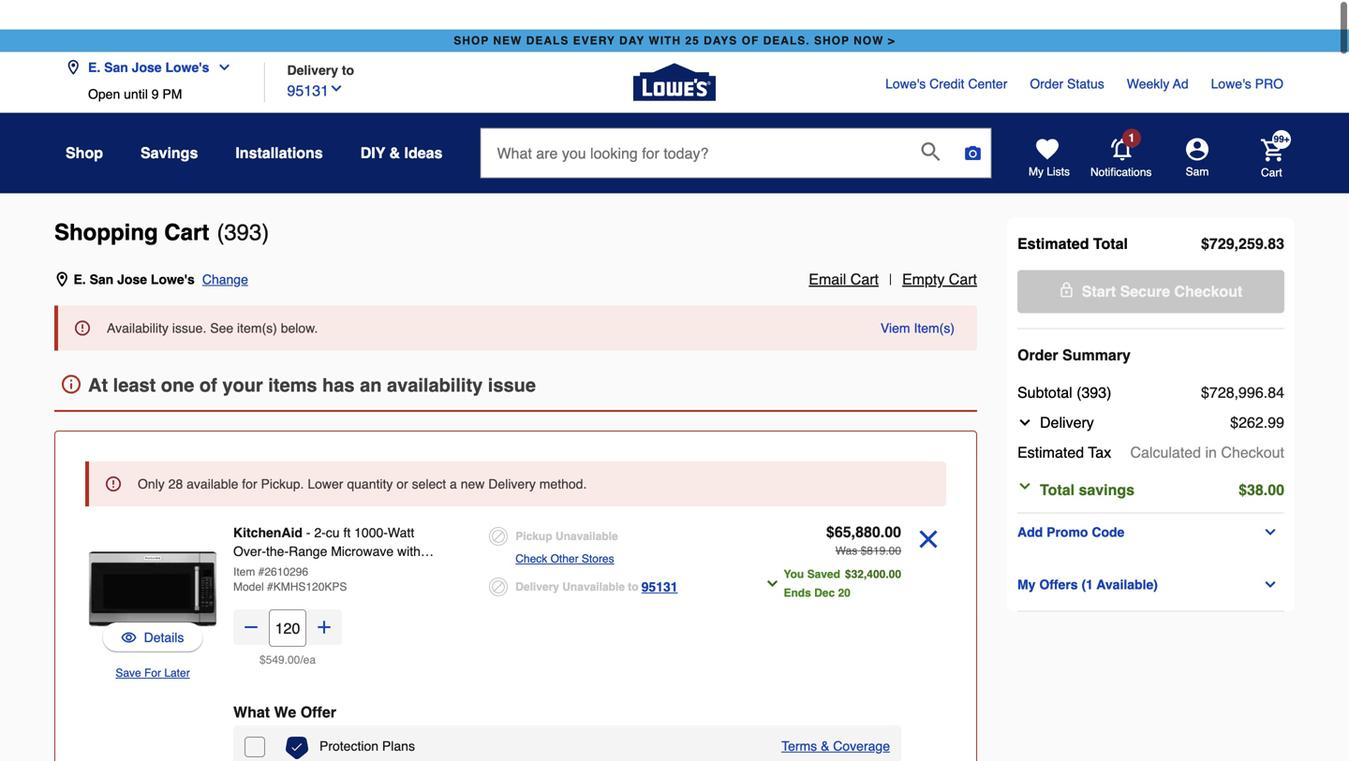 Task type: describe. For each thing, give the bounding box(es) containing it.
over-
[[233, 515, 266, 530]]

total savings
[[1040, 452, 1135, 470]]

lowe's home improvement lists image
[[1037, 109, 1059, 131]]

lower
[[308, 448, 343, 463]]

lowe's inside button
[[165, 30, 209, 45]]

diy
[[361, 115, 385, 132]]

diy & ideas button
[[361, 107, 443, 141]]

or
[[397, 448, 408, 463]]

check
[[516, 523, 548, 537]]

start secure checkout
[[1082, 254, 1243, 271]]

new
[[461, 448, 485, 463]]

Search Query text field
[[481, 99, 907, 148]]

order status
[[1030, 47, 1105, 62]]

order for order summary
[[1018, 317, 1059, 335]]

pro
[[1256, 47, 1284, 62]]

issue
[[488, 345, 536, 367]]

open until 9 pm
[[88, 57, 182, 72]]

below.
[[281, 291, 318, 306]]

status
[[1068, 47, 1105, 62]]

quickview image
[[121, 599, 136, 618]]

ad
[[1173, 47, 1189, 62]]

ft
[[343, 496, 351, 511]]

viem item(s) button
[[881, 290, 955, 308]]

delivery unavailable to
[[516, 552, 639, 565]]

item(s)
[[237, 291, 277, 306]]

9
[[152, 57, 159, 72]]

stores
[[582, 523, 614, 537]]

20
[[838, 558, 851, 571]]

add
[[1018, 496, 1043, 511]]

least
[[113, 345, 156, 367]]

#2610296
[[258, 537, 308, 550]]

secure
[[1121, 254, 1171, 271]]

chevron down image
[[1264, 496, 1279, 511]]

select
[[412, 448, 446, 463]]

details
[[144, 601, 184, 616]]

camera image
[[964, 114, 983, 133]]

chevron down image for total savings
[[1018, 450, 1033, 465]]

lowe's home improvement notification center image
[[1112, 109, 1134, 131]]

of
[[200, 345, 217, 367]]

later
[[164, 638, 190, 651]]

32,400
[[852, 539, 886, 552]]

chevron down image inside 95131 button
[[329, 52, 344, 67]]

e. for e. san jose lowe's change
[[74, 243, 86, 258]]

unavailable for pickup
[[556, 501, 618, 514]]

0 vertical spatial cart
[[1261, 137, 1283, 150]]

code
[[1092, 496, 1125, 511]]

Stepper number input field with increment and decrement buttons number field
[[269, 581, 306, 618]]

installations
[[236, 115, 323, 132]]

delivery for delivery unavailable to
[[516, 552, 559, 565]]

microwave
[[331, 515, 394, 530]]

available
[[187, 448, 238, 463]]

-
[[306, 496, 311, 511]]

protection plan filled image
[[286, 708, 308, 731]]

save
[[116, 638, 141, 651]]

/ea
[[300, 625, 316, 638]]

lowe's credit center
[[886, 47, 1008, 62]]

remove item image
[[913, 494, 945, 526]]

estimated for estimated tax
[[1018, 415, 1084, 432]]

availability
[[107, 291, 169, 306]]

you
[[784, 539, 804, 552]]

$ 729,259 . 83
[[1202, 206, 1285, 223]]

(stainless
[[330, 534, 388, 549]]

order for order status
[[1030, 47, 1064, 62]]

$ 262 . 99
[[1231, 385, 1285, 402]]

65,880
[[835, 494, 881, 512]]

$ for $ 38 .00
[[1239, 452, 1247, 470]]

1
[[1129, 102, 1135, 115]]

kitchenaid -
[[233, 496, 314, 511]]

minus image
[[242, 589, 261, 608]]

at least one of your items has an availability issue
[[88, 345, 536, 367]]

quantity
[[347, 448, 393, 463]]

the-
[[266, 515, 289, 530]]

credit
[[930, 47, 965, 62]]

dec
[[815, 558, 835, 571]]

1000-
[[354, 496, 388, 511]]

393
[[224, 190, 262, 216]]

save for later
[[116, 638, 190, 651]]

1 horizontal spatial error image
[[106, 448, 121, 463]]

. for 262
[[1264, 385, 1268, 402]]

range
[[289, 515, 327, 530]]

viem
[[881, 291, 911, 306]]

my lists link
[[1029, 109, 1070, 150]]

ideas
[[404, 115, 443, 132]]

729,259
[[1210, 206, 1264, 223]]

0 horizontal spatial cart
[[164, 190, 209, 216]]

e. for e. san jose lowe's
[[88, 30, 101, 45]]

.00 for $ 549 .00 /ea
[[285, 625, 300, 638]]

viem item(s)
[[881, 291, 955, 306]]

(393)
[[1077, 355, 1112, 372]]

installations button
[[236, 107, 323, 141]]

kitchenaid
[[233, 496, 303, 511]]

#kmhs120kps
[[267, 552, 347, 565]]

&
[[389, 115, 400, 132]]

weekly ad link
[[1127, 45, 1189, 64]]

printshield
[[260, 552, 322, 567]]

add promo code
[[1018, 496, 1125, 511]]

one
[[161, 345, 194, 367]]

item
[[233, 537, 255, 550]]

sensor
[[233, 534, 275, 549]]

option group containing pickup unavailable
[[489, 494, 750, 573]]

0 horizontal spatial to
[[342, 33, 354, 48]]

center
[[968, 47, 1008, 62]]

promo
[[1047, 496, 1089, 511]]

)
[[262, 190, 269, 216]]

(
[[217, 190, 224, 216]]

checkout for calculated in checkout
[[1222, 415, 1285, 432]]

estimated total
[[1018, 206, 1128, 223]]

weekly ad
[[1127, 47, 1189, 62]]



Task type: vqa. For each thing, say whether or not it's contained in the screenshot.
left Inswing
no



Task type: locate. For each thing, give the bounding box(es) containing it.
item #2610296 model #kmhs120kps
[[233, 537, 347, 565]]

checkout for start secure checkout
[[1175, 254, 1243, 271]]

san for e. san jose lowe's
[[104, 30, 128, 45]]

0 horizontal spatial error image
[[75, 291, 90, 306]]

was
[[836, 515, 858, 529]]

delivery for delivery
[[1040, 385, 1094, 402]]

availability issue. see item(s) below.
[[107, 291, 318, 306]]

1 horizontal spatial total
[[1094, 206, 1128, 223]]

0 vertical spatial error image
[[75, 291, 90, 306]]

jose inside button
[[132, 30, 162, 45]]

order status link
[[1030, 45, 1105, 64]]

option group
[[489, 494, 750, 573]]

lowe's up pm
[[165, 30, 209, 45]]

model
[[233, 552, 264, 565]]

weekly
[[1127, 47, 1170, 62]]

estimated up start
[[1018, 206, 1089, 223]]

change link
[[202, 241, 248, 260]]

0 vertical spatial with
[[397, 515, 421, 530]]

shopping
[[54, 190, 158, 216]]

1 . from the top
[[1264, 206, 1268, 223]]

0 horizontal spatial total
[[1040, 452, 1075, 470]]

start secure checkout button
[[1018, 241, 1285, 284]]

delivery for delivery to
[[287, 33, 338, 48]]

chevron down image
[[329, 52, 344, 67], [1018, 386, 1033, 401], [1018, 450, 1033, 465]]

e. inside button
[[88, 30, 101, 45]]

chevron down image down subtotal
[[1018, 386, 1033, 401]]

.00 for $ 65,880 .00 was $ 819 .00
[[881, 494, 902, 512]]

0 vertical spatial .
[[1264, 206, 1268, 223]]

1 vertical spatial order
[[1018, 317, 1059, 335]]

chevron down image up add
[[1018, 450, 1033, 465]]

item(s)
[[914, 291, 955, 306]]

method.
[[540, 448, 587, 463]]

2-cu ft 1000-watt over-the-range microwave with sensor cooking (stainless steel with printshield finish) image
[[85, 493, 220, 627]]

262
[[1239, 385, 1264, 402]]

total
[[1094, 206, 1128, 223], [1040, 452, 1075, 470]]

san right location icon
[[90, 243, 114, 258]]

1 horizontal spatial with
[[397, 515, 421, 530]]

$ up start secure checkout in the top of the page
[[1202, 206, 1210, 223]]

$ for $ 549 .00 /ea
[[260, 625, 266, 638]]

lowe's home improvement cart image
[[1261, 109, 1284, 132]]

check other stores button
[[516, 521, 614, 539]]

.00 up chevron down icon
[[1264, 452, 1285, 470]]

95131
[[287, 52, 329, 70]]

$ for $ 262 . 99
[[1231, 385, 1239, 402]]

only 28 available for pickup. lower quantity or select a new delivery method.
[[138, 448, 587, 463]]

1 estimated from the top
[[1018, 206, 1089, 223]]

lowe's pro
[[1211, 47, 1284, 62]]

checkout down 262
[[1222, 415, 1285, 432]]

0 horizontal spatial with
[[233, 552, 257, 567]]

san for e. san jose lowe's change
[[90, 243, 114, 258]]

1 vertical spatial jose
[[117, 243, 147, 258]]

delivery right new
[[489, 448, 536, 463]]

e. up open
[[88, 30, 101, 45]]

shop button
[[66, 107, 103, 141]]

start
[[1082, 254, 1116, 271]]

549
[[266, 625, 285, 638]]

see
[[210, 291, 234, 306]]

0 vertical spatial e.
[[88, 30, 101, 45]]

save for later button
[[116, 635, 190, 654]]

0 vertical spatial unavailable
[[556, 501, 618, 514]]

.00 inside "you saved $ 32,400 .00 ends dec 20"
[[886, 539, 902, 552]]

0 vertical spatial total
[[1094, 206, 1128, 223]]

$ up saved
[[827, 494, 835, 512]]

.
[[1264, 206, 1268, 223], [1264, 385, 1268, 402]]

checkout inside button
[[1175, 254, 1243, 271]]

delivery down subtotal (393)
[[1040, 385, 1094, 402]]

to
[[342, 33, 354, 48], [628, 552, 639, 565]]

0 vertical spatial san
[[104, 30, 128, 45]]

change
[[202, 243, 248, 258]]

has
[[322, 345, 355, 367]]

2 vertical spatial chevron down image
[[1018, 450, 1033, 465]]

checkout down 729,259
[[1175, 254, 1243, 271]]

issue.
[[172, 291, 207, 306]]

1 vertical spatial total
[[1040, 452, 1075, 470]]

0 vertical spatial jose
[[132, 30, 162, 45]]

estimated for estimated total
[[1018, 206, 1089, 223]]

block image
[[489, 549, 508, 567]]

$ up the calculated in checkout
[[1231, 385, 1239, 402]]

$ down the calculated in checkout
[[1239, 452, 1247, 470]]

0 vertical spatial chevron down image
[[329, 52, 344, 67]]

.00 up 819
[[881, 494, 902, 512]]

with up steel
[[397, 515, 421, 530]]

delivery to
[[287, 33, 354, 48]]

1 horizontal spatial e.
[[88, 30, 101, 45]]

1 vertical spatial .
[[1264, 385, 1268, 402]]

at
[[88, 345, 108, 367]]

unavailable up stores
[[556, 501, 618, 514]]

protection plans
[[320, 710, 415, 725]]

pm
[[162, 57, 182, 72]]

my
[[1029, 136, 1044, 149]]

1 vertical spatial san
[[90, 243, 114, 258]]

e. san jose lowe's button
[[66, 19, 239, 57]]

.00 for $ 38 .00
[[1264, 452, 1285, 470]]

jose up availability on the top
[[117, 243, 147, 258]]

error image left only
[[106, 448, 121, 463]]

95131 button
[[287, 48, 344, 73]]

estimated left tax
[[1018, 415, 1084, 432]]

unavailable for delivery
[[563, 552, 625, 565]]

99+
[[1274, 104, 1290, 115]]

total down estimated tax
[[1040, 452, 1075, 470]]

jose for e. san jose lowe's change
[[117, 243, 147, 258]]

0 horizontal spatial e.
[[74, 243, 86, 258]]

$ up 20
[[845, 539, 852, 552]]

0 vertical spatial to
[[342, 33, 354, 48]]

items
[[268, 345, 317, 367]]

estimated tax
[[1018, 415, 1112, 432]]

.00 down 819
[[886, 539, 902, 552]]

1 vertical spatial to
[[628, 552, 639, 565]]

1 vertical spatial cart
[[164, 190, 209, 216]]

$ right was at the bottom of the page
[[861, 515, 867, 529]]

order inside "link"
[[1030, 47, 1064, 62]]

subtotal
[[1018, 355, 1073, 372]]

2-
[[314, 496, 326, 511]]

unavailable down stores
[[563, 552, 625, 565]]

. for 729,259
[[1264, 206, 1268, 223]]

error image
[[75, 291, 90, 306], [106, 448, 121, 463]]

$ inside "you saved $ 32,400 .00 ends dec 20"
[[845, 539, 852, 552]]

2 estimated from the top
[[1018, 415, 1084, 432]]

chevron down image down delivery to
[[329, 52, 344, 67]]

None search field
[[480, 98, 992, 166]]

lowe's home improvement logo image
[[634, 12, 716, 94]]

error image left availability on the top
[[75, 291, 90, 306]]

1 vertical spatial error image
[[106, 448, 121, 463]]

delivery
[[287, 33, 338, 48], [1040, 385, 1094, 402], [489, 448, 536, 463], [516, 552, 559, 565]]

san
[[104, 30, 128, 45], [90, 243, 114, 258]]

1 vertical spatial estimated
[[1018, 415, 1084, 432]]

plans
[[382, 710, 415, 725]]

$ for $ 65,880 .00 was $ 819 .00
[[827, 494, 835, 512]]

cart
[[1261, 137, 1283, 150], [164, 190, 209, 216]]

1 horizontal spatial to
[[628, 552, 639, 565]]

1 vertical spatial with
[[233, 552, 257, 567]]

.00 up 32,400
[[886, 515, 902, 529]]

0 vertical spatial checkout
[[1175, 254, 1243, 271]]

san up open
[[104, 30, 128, 45]]

search image
[[922, 113, 940, 131]]

lowe's left pro on the top of the page
[[1211, 47, 1252, 62]]

open
[[88, 57, 120, 72]]

calculated in checkout
[[1131, 415, 1285, 432]]

for
[[242, 448, 257, 463]]

savings button
[[141, 107, 198, 141]]

lowe's down "shopping cart ( 393 )"
[[151, 243, 195, 258]]

.00
[[1264, 452, 1285, 470], [881, 494, 902, 512], [886, 515, 902, 529], [886, 539, 902, 552], [285, 625, 300, 638]]

1 vertical spatial unavailable
[[563, 552, 625, 565]]

a
[[450, 448, 457, 463]]

order up subtotal
[[1018, 317, 1059, 335]]

subtotal (393)
[[1018, 355, 1112, 372]]

availability
[[387, 345, 483, 367]]

only
[[138, 448, 165, 463]]

total up start
[[1094, 206, 1128, 223]]

savings
[[141, 115, 198, 132]]

finish)
[[325, 552, 365, 567]]

$ for $ 729,259 . 83
[[1202, 206, 1210, 223]]

jose for e. san jose lowe's
[[132, 30, 162, 45]]

1 horizontal spatial cart
[[1261, 137, 1283, 150]]

$ 549 .00 /ea
[[260, 625, 316, 638]]

lowe's left credit
[[886, 47, 926, 62]]

plus image
[[315, 589, 334, 608]]

lowe's
[[165, 30, 209, 45], [886, 47, 926, 62], [1211, 47, 1252, 62], [151, 243, 195, 258]]

summary
[[1063, 317, 1131, 335]]

calculated
[[1131, 415, 1202, 432]]

location image
[[54, 243, 69, 258]]

0 vertical spatial order
[[1030, 47, 1064, 62]]

cart down lowe's home improvement cart image
[[1261, 137, 1283, 150]]

order left status
[[1030, 47, 1064, 62]]

1 vertical spatial checkout
[[1222, 415, 1285, 432]]

block image
[[489, 498, 508, 517]]

jose up 9
[[132, 30, 162, 45]]

until
[[124, 57, 148, 72]]

pickup
[[516, 501, 553, 514]]

e. san jose lowe's change
[[74, 243, 248, 258]]

83
[[1268, 206, 1285, 223]]

e. san jose lowe's
[[88, 30, 209, 45]]

0 vertical spatial estimated
[[1018, 206, 1089, 223]]

38
[[1247, 452, 1264, 470]]

lists
[[1047, 136, 1070, 149]]

e. right location icon
[[74, 243, 86, 258]]

my lists
[[1029, 136, 1070, 149]]

san inside button
[[104, 30, 128, 45]]

lowe's credit center link
[[886, 45, 1008, 64]]

99
[[1268, 385, 1285, 402]]

2 . from the top
[[1264, 385, 1268, 402]]

cart left ( at left
[[164, 190, 209, 216]]

sam button
[[1153, 109, 1243, 150]]

delivery up the 95131
[[287, 33, 338, 48]]

chevron down image for delivery
[[1018, 386, 1033, 401]]

.00 down stepper number input field with increment and decrement buttons number field
[[285, 625, 300, 638]]

$ down minus image
[[260, 625, 266, 638]]

delivery down check
[[516, 552, 559, 565]]

info image
[[62, 346, 81, 365]]

1 vertical spatial e.
[[74, 243, 86, 258]]

with down item at the left bottom of the page
[[233, 552, 257, 567]]

notifications
[[1091, 136, 1152, 149]]

1 vertical spatial chevron down image
[[1018, 386, 1033, 401]]



